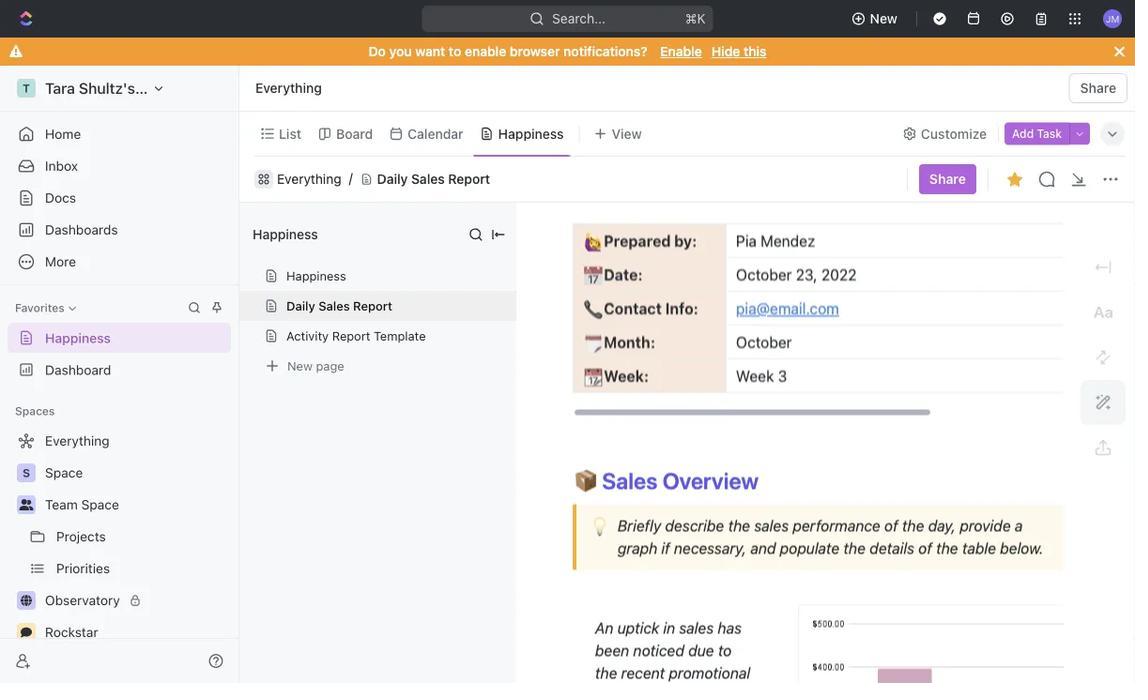 Task type: locate. For each thing, give the bounding box(es) containing it.
0 vertical spatial of
[[884, 517, 898, 535]]

spaces
[[15, 405, 55, 418]]

2 vertical spatial everything
[[45, 433, 110, 449]]

1 vertical spatial new
[[287, 359, 313, 373]]

to down has at the right bottom of page
[[718, 642, 732, 659]]

team
[[45, 497, 78, 513]]

sales up activity report template
[[318, 299, 350, 313]]

of
[[884, 517, 898, 535], [918, 540, 932, 558]]

report
[[448, 171, 490, 187], [353, 299, 392, 313], [332, 329, 370, 343]]

0 horizontal spatial sales
[[679, 619, 714, 637]]

sales down calendar link
[[411, 171, 445, 187]]

0 vertical spatial everything link
[[251, 77, 327, 100]]

daily down calendar link
[[377, 171, 408, 187]]

daily sales report up activity report template
[[286, 299, 392, 313]]

0 horizontal spatial to
[[449, 44, 461, 59]]

everything for the middle the everything "link"
[[277, 171, 341, 187]]

1 horizontal spatial of
[[918, 540, 932, 558]]

new
[[870, 11, 898, 26], [287, 359, 313, 373]]

dashboards
[[45, 222, 118, 238]]

everything link up list
[[251, 77, 327, 100]]

inbox link
[[8, 151, 231, 181]]

week
[[736, 367, 774, 385]]

0 vertical spatial daily sales report
[[377, 171, 490, 187]]

2 vertical spatial report
[[332, 329, 370, 343]]

daily sales report down calendar link
[[377, 171, 490, 187]]

noticed
[[633, 642, 684, 659]]

everything link up space "link"
[[8, 426, 227, 456]]

view button
[[587, 112, 648, 156]]

recent
[[621, 664, 665, 682]]

observatory link
[[45, 586, 227, 616]]

you
[[389, 44, 412, 59]]

1 horizontal spatial daily
[[377, 171, 408, 187]]

report up the page
[[332, 329, 370, 343]]

below.
[[1000, 540, 1044, 558]]

1 horizontal spatial to
[[718, 642, 732, 659]]

0 horizontal spatial sales
[[318, 299, 350, 313]]

🙋‍♀️
[[584, 233, 599, 251]]

space inside space "link"
[[45, 465, 83, 481]]

space up projects
[[81, 497, 119, 513]]

month:
[[604, 333, 655, 351]]

the down day,
[[936, 540, 958, 558]]

briefly
[[618, 517, 661, 535]]

1 vertical spatial everything link
[[277, 171, 341, 187]]

share button
[[1069, 73, 1128, 103]]

0 vertical spatial space
[[45, 465, 83, 481]]

0 horizontal spatial new
[[287, 359, 313, 373]]

space
[[45, 465, 83, 481], [81, 497, 119, 513]]

inbox
[[45, 158, 78, 174]]

calendar link
[[404, 121, 463, 147]]

happiness link up dashboard link
[[8, 323, 231, 353]]

new for new page
[[287, 359, 313, 373]]

projects
[[56, 529, 106, 545]]

2 vertical spatial sales
[[602, 468, 658, 494]]

sales inside briefly describe the sales performance of the day, provide a graph if necessary, and populate the details of the table below.
[[754, 517, 789, 535]]

do
[[369, 44, 386, 59]]

everything link inside tree
[[8, 426, 227, 456]]

the left day,
[[902, 517, 924, 535]]

want
[[415, 44, 445, 59]]

space up team
[[45, 465, 83, 481]]

an uptick in sales has been noticed due to the recent promotion
[[595, 619, 754, 684]]

1 vertical spatial sales
[[679, 619, 714, 637]]

📞
[[584, 301, 599, 318]]

search...
[[552, 11, 606, 26]]

enable
[[465, 44, 506, 59]]

view
[[612, 126, 642, 141]]

1 horizontal spatial happiness link
[[494, 121, 564, 147]]

tara shultz's workspace
[[45, 79, 217, 97]]

2 october from the top
[[736, 333, 792, 351]]

of down day,
[[918, 540, 932, 558]]

1 vertical spatial october
[[736, 333, 792, 351]]

0 horizontal spatial happiness link
[[8, 323, 231, 353]]

new inside button
[[870, 11, 898, 26]]

1 horizontal spatial share
[[1080, 80, 1116, 96]]

favorites
[[15, 301, 65, 315]]

projects link
[[56, 522, 227, 552]]

pia
[[736, 232, 757, 250]]

🗓️ month:
[[584, 333, 655, 352]]

table
[[962, 540, 996, 558]]

1 october from the top
[[736, 266, 792, 283]]

0 horizontal spatial of
[[884, 517, 898, 535]]

1 horizontal spatial new
[[870, 11, 898, 26]]

1 vertical spatial of
[[918, 540, 932, 558]]

everything down list
[[277, 171, 341, 187]]

graph
[[618, 540, 657, 558]]

to inside an uptick in sales has been noticed due to the recent promotion
[[718, 642, 732, 659]]

task
[[1037, 127, 1062, 140]]

board
[[336, 126, 373, 141]]

happiness link
[[494, 121, 564, 147], [8, 323, 231, 353]]

globe image
[[21, 595, 32, 607]]

list
[[279, 126, 301, 141]]

the down performance
[[844, 540, 866, 558]]

the
[[728, 517, 750, 535], [902, 517, 924, 535], [844, 540, 866, 558], [936, 540, 958, 558], [595, 664, 617, 682]]

⌘k
[[685, 11, 706, 26]]

everything up list
[[255, 80, 322, 96]]

user group image
[[19, 499, 33, 511]]

tree containing everything
[[8, 426, 231, 684]]

0 vertical spatial everything
[[255, 80, 322, 96]]

priorities link
[[56, 554, 227, 584]]

week:
[[604, 367, 649, 385]]

board link
[[332, 121, 373, 147]]

sidebar navigation
[[0, 66, 243, 684]]

0 vertical spatial sales
[[411, 171, 445, 187]]

of up details
[[884, 517, 898, 535]]

2022
[[821, 266, 857, 283]]

comment image
[[21, 627, 32, 638]]

the down been
[[595, 664, 617, 682]]

1 vertical spatial space
[[81, 497, 119, 513]]

happiness inside 'sidebar' navigation
[[45, 330, 111, 346]]

enable
[[660, 44, 702, 59]]

team space link
[[45, 490, 227, 520]]

october down pia mendez
[[736, 266, 792, 283]]

october 23, 2022
[[736, 266, 857, 283]]

2 vertical spatial everything link
[[8, 426, 227, 456]]

to right want
[[449, 44, 461, 59]]

report up activity report template
[[353, 299, 392, 313]]

everything inside tree
[[45, 433, 110, 449]]

daily
[[377, 171, 408, 187], [286, 299, 315, 313]]

0 vertical spatial sales
[[754, 517, 789, 535]]

october up 'week 3'
[[736, 333, 792, 351]]

0 vertical spatial new
[[870, 11, 898, 26]]

tree inside 'sidebar' navigation
[[8, 426, 231, 684]]

share down jm dropdown button
[[1080, 80, 1116, 96]]

sales up the due
[[679, 619, 714, 637]]

everything down the spaces
[[45, 433, 110, 449]]

happiness link down browser
[[494, 121, 564, 147]]

home link
[[8, 119, 231, 149]]

home
[[45, 126, 81, 142]]

1 vertical spatial sales
[[318, 299, 350, 313]]

share down 'customize' button
[[929, 171, 966, 187]]

workspace
[[139, 79, 217, 97]]

0 vertical spatial report
[[448, 171, 490, 187]]

tara shultz's workspace, , element
[[17, 79, 36, 98]]

add task
[[1012, 127, 1062, 140]]

sales up and
[[754, 517, 789, 535]]

1 vertical spatial to
[[718, 642, 732, 659]]

new button
[[844, 4, 909, 34]]

calendar
[[408, 126, 463, 141]]

share
[[1080, 80, 1116, 96], [929, 171, 966, 187]]

view button
[[587, 121, 648, 147]]

sales right 📦 in the right bottom of the page
[[602, 468, 658, 494]]

new page
[[287, 359, 344, 373]]

tree
[[8, 426, 231, 684]]

1 vertical spatial daily
[[286, 299, 315, 313]]

2 horizontal spatial sales
[[602, 468, 658, 494]]

1 vertical spatial happiness link
[[8, 323, 231, 353]]

everything link down list
[[277, 171, 341, 187]]

the up necessary, at the bottom
[[728, 517, 750, 535]]

0 horizontal spatial share
[[929, 171, 966, 187]]

daily sales report
[[377, 171, 490, 187], [286, 299, 392, 313]]

0 vertical spatial share
[[1080, 80, 1116, 96]]

1 horizontal spatial sales
[[754, 517, 789, 535]]

if
[[661, 540, 670, 558]]

sales inside an uptick in sales has been noticed due to the recent promotion
[[679, 619, 714, 637]]

0 vertical spatial daily
[[377, 171, 408, 187]]

📞 contact info:
[[584, 299, 702, 318]]

1 vertical spatial everything
[[277, 171, 341, 187]]

report down calendar
[[448, 171, 490, 187]]

template
[[374, 329, 426, 343]]

0 vertical spatial october
[[736, 266, 792, 283]]

daily up activity
[[286, 299, 315, 313]]



Task type: vqa. For each thing, say whether or not it's contained in the screenshot.
"noticed"
yes



Task type: describe. For each thing, give the bounding box(es) containing it.
💡
[[590, 516, 607, 536]]

docs
[[45, 190, 76, 206]]

shultz's
[[79, 79, 135, 97]]

docs link
[[8, 183, 231, 213]]

23,
[[796, 266, 817, 283]]

3
[[778, 367, 787, 385]]

📦
[[575, 468, 597, 494]]

has
[[718, 619, 742, 637]]

activity report template
[[286, 329, 426, 343]]

pia mendez
[[736, 232, 815, 250]]

page
[[316, 359, 344, 373]]

jm button
[[1098, 4, 1128, 34]]

more button
[[8, 247, 231, 277]]

date:
[[604, 266, 643, 283]]

uptick
[[618, 619, 659, 637]]

everything for the everything "link" inside tree
[[45, 433, 110, 449]]

populate
[[780, 540, 840, 558]]

dashboard link
[[8, 355, 231, 385]]

dashboard
[[45, 362, 111, 378]]

mendez
[[761, 232, 815, 250]]

rockstar
[[45, 625, 98, 640]]

pia@email.com link
[[736, 299, 839, 317]]

share inside 'share' button
[[1080, 80, 1116, 96]]

1 horizontal spatial sales
[[411, 171, 445, 187]]

everything for the topmost the everything "link"
[[255, 80, 322, 96]]

space, , element
[[17, 464, 36, 483]]

t
[[23, 82, 30, 95]]

describe
[[665, 517, 724, 535]]

dashboards link
[[8, 215, 231, 245]]

priorities
[[56, 561, 110, 576]]

jm
[[1106, 13, 1119, 24]]

📦 sales overview
[[575, 468, 759, 494]]

🗓️
[[584, 335, 599, 352]]

📆
[[584, 369, 599, 386]]

october for october 23, 2022
[[736, 266, 792, 283]]

browser
[[510, 44, 560, 59]]

space link
[[45, 458, 227, 488]]

week 3
[[736, 367, 787, 385]]

customize
[[921, 126, 987, 141]]

more
[[45, 254, 76, 269]]

performance
[[793, 517, 880, 535]]

space inside team space link
[[81, 497, 119, 513]]

0 vertical spatial happiness link
[[494, 121, 564, 147]]

1 vertical spatial daily sales report
[[286, 299, 392, 313]]

📅
[[584, 267, 599, 285]]

add task button
[[1005, 123, 1069, 145]]

0 horizontal spatial daily
[[286, 299, 315, 313]]

observatory
[[45, 593, 120, 608]]

1 vertical spatial share
[[929, 171, 966, 187]]

tara
[[45, 79, 75, 97]]

an
[[595, 619, 614, 637]]

the inside an uptick in sales has been noticed due to the recent promotion
[[595, 664, 617, 682]]

hide
[[711, 44, 740, 59]]

info:
[[665, 299, 699, 317]]

october for october
[[736, 333, 792, 351]]

1 vertical spatial report
[[353, 299, 392, 313]]

activity
[[286, 329, 329, 343]]

a
[[1015, 517, 1023, 535]]

contact
[[604, 299, 662, 317]]

day,
[[928, 517, 956, 535]]

prepared
[[604, 232, 671, 250]]

s
[[22, 467, 30, 480]]

sales for performance
[[754, 517, 789, 535]]

0 vertical spatial to
[[449, 44, 461, 59]]

this
[[744, 44, 767, 59]]

and
[[750, 540, 776, 558]]

due
[[688, 642, 714, 659]]

favorites button
[[8, 297, 83, 319]]

overview
[[662, 468, 759, 494]]

briefly describe the sales performance of the day, provide a graph if necessary, and populate the details of the table below.
[[618, 517, 1044, 558]]

been
[[595, 642, 629, 659]]

new for new
[[870, 11, 898, 26]]

pia@email.com
[[736, 299, 839, 317]]

📅 date:
[[584, 266, 646, 285]]

notifications?
[[564, 44, 647, 59]]

customize button
[[897, 121, 992, 147]]

do you want to enable browser notifications? enable hide this
[[369, 44, 767, 59]]

team space
[[45, 497, 119, 513]]

add
[[1012, 127, 1034, 140]]

necessary,
[[674, 540, 747, 558]]

provide
[[960, 517, 1011, 535]]

list link
[[275, 121, 301, 147]]

sales for has
[[679, 619, 714, 637]]



